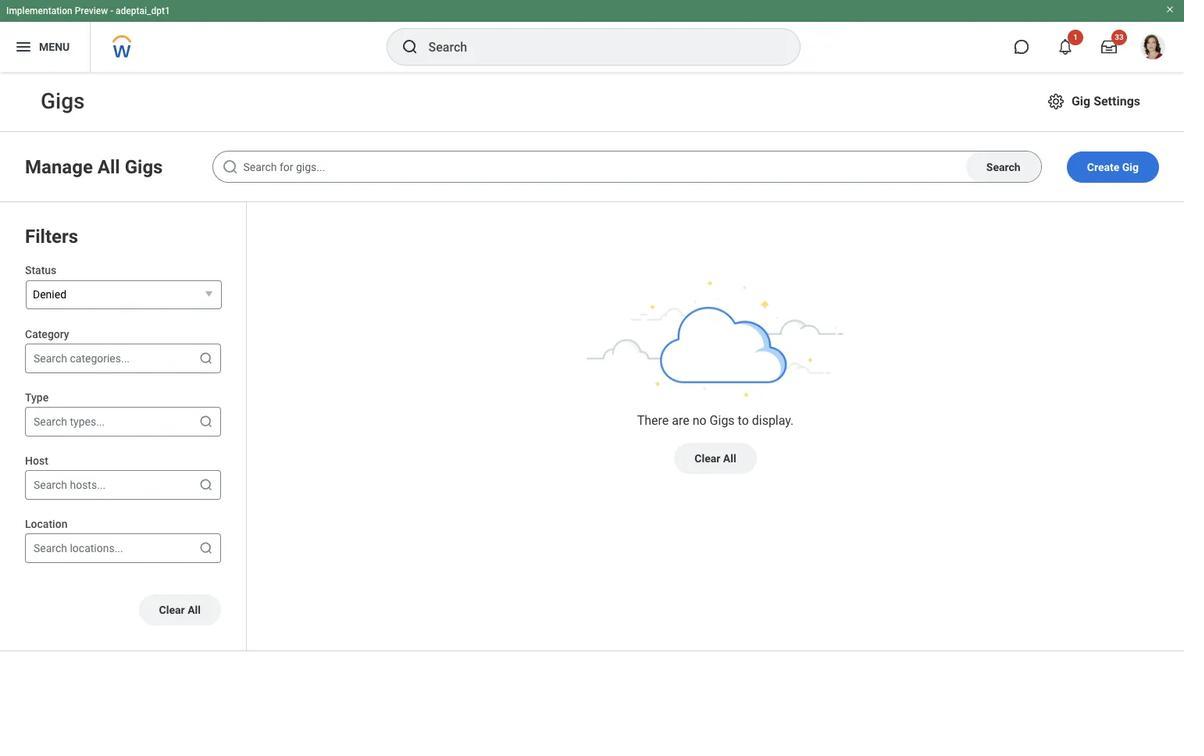 Task type: vqa. For each thing, say whether or not it's contained in the screenshot.


Task type: locate. For each thing, give the bounding box(es) containing it.
search for search categories...
[[34, 352, 67, 365]]

there are no gigs to display.
[[637, 413, 794, 428]]

menu
[[39, 40, 70, 53]]

clear all button
[[674, 443, 757, 474], [139, 594, 221, 625]]

gig
[[1072, 94, 1090, 109], [1122, 161, 1139, 173]]

implementation
[[6, 5, 72, 16]]

manage
[[25, 156, 93, 178]]

0 horizontal spatial clear all button
[[139, 594, 221, 625]]

clear for topmost clear all button
[[695, 452, 720, 464]]

search inside button
[[986, 161, 1021, 173]]

denied button
[[26, 280, 222, 309]]

locations...
[[70, 542, 123, 554]]

1 horizontal spatial clear
[[695, 452, 720, 464]]

33 button
[[1092, 30, 1127, 64]]

search for search hosts...
[[34, 479, 67, 491]]

gigs
[[125, 156, 163, 178], [710, 413, 735, 428]]

notifications element
[[1148, 31, 1161, 44]]

there
[[637, 413, 669, 428]]

clear all
[[695, 452, 736, 464], [159, 604, 201, 616]]

0 horizontal spatial gig
[[1072, 94, 1090, 109]]

settings
[[1094, 94, 1140, 109]]

adeptai_dpt1
[[116, 5, 170, 16]]

1 horizontal spatial clear all button
[[674, 443, 757, 474]]

create gig
[[1087, 161, 1139, 173]]

search types...
[[34, 415, 105, 428]]

all for topmost clear all button
[[723, 452, 736, 464]]

search
[[986, 161, 1021, 173], [34, 352, 67, 365], [34, 415, 67, 428], [34, 479, 67, 491], [34, 542, 67, 554]]

no
[[693, 413, 707, 428]]

preview
[[75, 5, 108, 16]]

0 vertical spatial clear all
[[695, 452, 736, 464]]

profile logan mcneil image
[[1140, 34, 1165, 63]]

notifications large image
[[1058, 39, 1073, 55]]

1 button
[[1048, 30, 1083, 64]]

search for search locations...
[[34, 542, 67, 554]]

search for search types...
[[34, 415, 67, 428]]

1 vertical spatial all
[[723, 452, 736, 464]]

search for search
[[986, 161, 1021, 173]]

0 horizontal spatial clear all
[[159, 604, 201, 616]]

clear for bottom clear all button
[[159, 604, 185, 616]]

0 vertical spatial gigs
[[125, 156, 163, 178]]

1 vertical spatial clear
[[159, 604, 185, 616]]

0 vertical spatial all
[[98, 156, 120, 178]]

1 vertical spatial gig
[[1122, 161, 1139, 173]]

-
[[110, 5, 113, 16]]

clear
[[695, 452, 720, 464], [159, 604, 185, 616]]

menu button
[[0, 22, 90, 72]]

gig right gear icon
[[1072, 94, 1090, 109]]

1 vertical spatial clear all button
[[139, 594, 221, 625]]

search hosts...
[[34, 479, 106, 491]]

0 horizontal spatial gigs
[[125, 156, 163, 178]]

33
[[1115, 33, 1124, 41]]

search image
[[400, 37, 419, 56], [221, 158, 240, 177], [198, 350, 214, 366], [198, 414, 214, 429], [198, 540, 214, 556]]

1 horizontal spatial gig
[[1122, 161, 1139, 173]]

location
[[25, 518, 68, 530]]

1
[[1073, 33, 1078, 41]]

1 horizontal spatial clear all
[[695, 452, 736, 464]]

0 vertical spatial gig
[[1072, 94, 1090, 109]]

1 horizontal spatial gigs
[[710, 413, 735, 428]]

0 horizontal spatial clear
[[159, 604, 185, 616]]

2 horizontal spatial all
[[723, 452, 736, 464]]

0 vertical spatial clear
[[695, 452, 720, 464]]

1 horizontal spatial all
[[188, 604, 201, 616]]

create
[[1087, 161, 1119, 173]]

2 vertical spatial all
[[188, 604, 201, 616]]

categories...
[[70, 352, 130, 365]]

filters
[[25, 226, 78, 248]]

all for bottom clear all button
[[188, 604, 201, 616]]

gig inside button
[[1122, 161, 1139, 173]]

all
[[98, 156, 120, 178], [723, 452, 736, 464], [188, 604, 201, 616]]

gig right create at the top
[[1122, 161, 1139, 173]]



Task type: describe. For each thing, give the bounding box(es) containing it.
Search Workday  search field
[[428, 30, 767, 64]]

hosts...
[[70, 479, 106, 491]]

search image for search types...
[[198, 414, 214, 429]]

type
[[25, 391, 49, 404]]

inbox large image
[[1101, 39, 1117, 55]]

gig settings button
[[1040, 86, 1147, 117]]

search categories...
[[34, 352, 130, 365]]

manage all gigs
[[25, 156, 163, 178]]

status
[[25, 264, 57, 276]]

1 vertical spatial clear all
[[159, 604, 201, 616]]

justify image
[[14, 37, 33, 56]]

search locations...
[[34, 542, 123, 554]]

gig settings
[[1072, 94, 1140, 109]]

menu banner
[[0, 0, 1184, 72]]

search image
[[198, 477, 214, 493]]

display.
[[752, 413, 794, 428]]

denied
[[33, 288, 66, 301]]

types...
[[70, 415, 105, 428]]

to
[[738, 413, 749, 428]]

Search text field
[[213, 151, 1042, 183]]

search image for search categories...
[[198, 350, 214, 366]]

create gig button
[[1067, 151, 1159, 182]]

are
[[672, 413, 689, 428]]

1 vertical spatial gigs
[[710, 413, 735, 428]]

category
[[25, 328, 69, 340]]

close environment banner image
[[1165, 5, 1175, 14]]

0 horizontal spatial all
[[98, 156, 120, 178]]

implementation preview -   adeptai_dpt1
[[6, 5, 170, 16]]

0 vertical spatial clear all button
[[674, 443, 757, 474]]

host
[[25, 454, 48, 467]]

gig inside dropdown button
[[1072, 94, 1090, 109]]

search image for search locations...
[[198, 540, 214, 556]]

gear image
[[1047, 92, 1065, 111]]

search button
[[966, 152, 1041, 182]]



